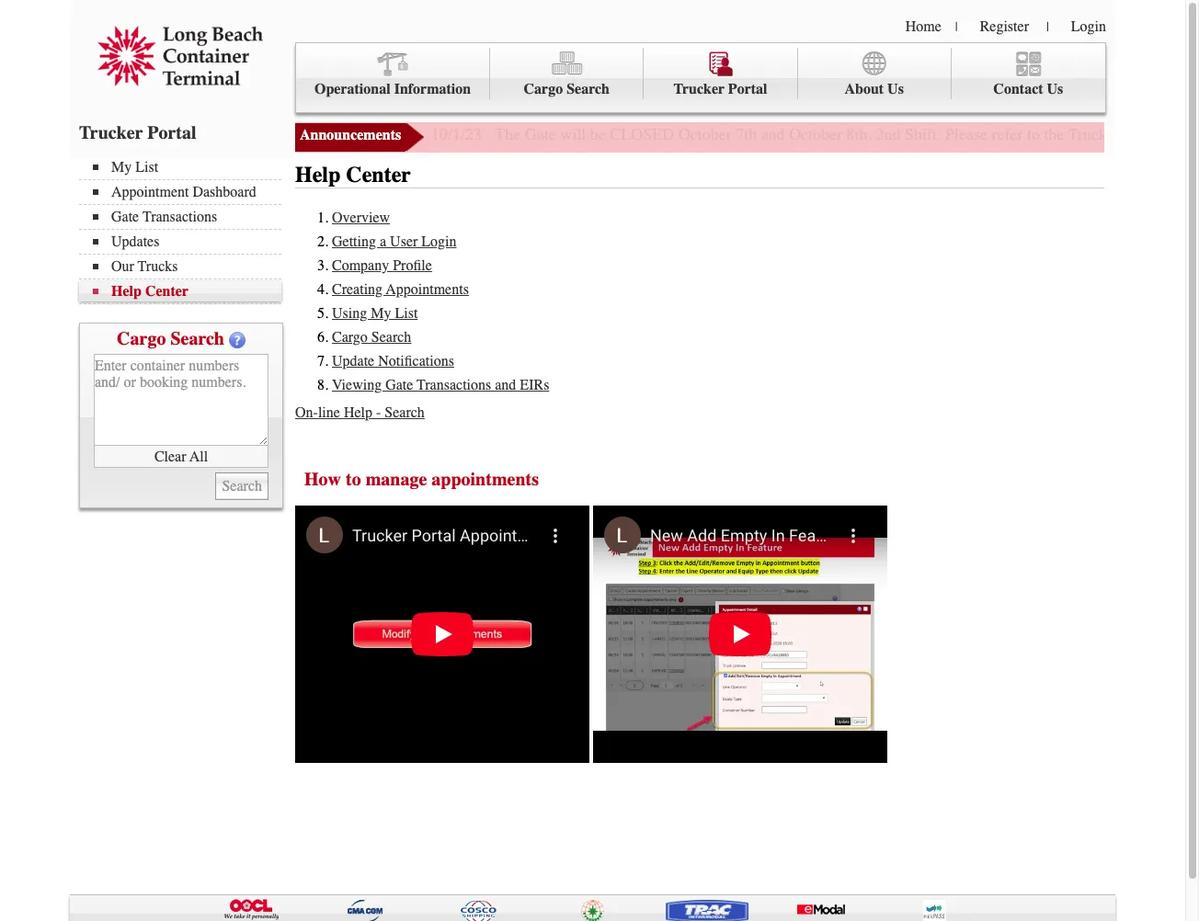 Task type: describe. For each thing, give the bounding box(es) containing it.
0 horizontal spatial cargo
[[117, 328, 166, 349]]

will
[[560, 124, 586, 144]]

all
[[190, 448, 208, 465]]

1 | from the left
[[955, 19, 958, 35]]

login link
[[1071, 18, 1106, 35]]

my inside my list appointment dashboard gate transactions updates our trucks help center
[[111, 159, 132, 176]]

about
[[845, 81, 884, 97]]

shift.
[[905, 124, 941, 144]]

be
[[590, 124, 606, 144]]

getting a user login link
[[332, 234, 457, 250]]

announcements
[[300, 127, 401, 143]]

operational information
[[315, 81, 471, 97]]

7th
[[736, 124, 757, 144]]

trucks
[[138, 258, 178, 275]]

operational information link
[[296, 48, 490, 100]]

2 | from the left
[[1047, 19, 1049, 35]]

login inside overview getting a user login company profile creating appointments using my list cargo search update notifications viewing gate transactions and eirs
[[421, 234, 457, 250]]

1 october from the left
[[678, 124, 732, 144]]

help inside my list appointment dashboard gate transactions updates our trucks help center
[[111, 283, 142, 300]]

how
[[304, 469, 341, 490]]

help center link
[[93, 283, 281, 300]]

about us
[[845, 81, 904, 97]]

appointment dashboard link
[[93, 184, 281, 200]]

viewing
[[332, 377, 382, 394]]

overview link
[[332, 210, 390, 226]]

help center
[[295, 162, 411, 188]]

gate inside my list appointment dashboard gate transactions updates our trucks help center
[[111, 209, 139, 225]]

company profile link
[[332, 258, 432, 274]]

8th,
[[847, 124, 872, 144]]

viewing gate transactions and eirs link
[[332, 377, 549, 394]]

search inside overview getting a user login company profile creating appointments using my list cargo search update notifications viewing gate transactions and eirs
[[371, 329, 411, 346]]

2 horizontal spatial help
[[344, 405, 372, 421]]

1 horizontal spatial cargo search link
[[490, 48, 644, 100]]

operational
[[315, 81, 391, 97]]

1 horizontal spatial help
[[295, 162, 341, 188]]

user
[[390, 234, 418, 250]]

10/1/23 the gate will be closed october 7th and october 8th, 2nd shift. please refer to the truck gate hours w
[[431, 124, 1199, 144]]

getting
[[332, 234, 376, 250]]

our trucks link
[[93, 258, 281, 275]]

1 horizontal spatial and
[[761, 124, 785, 144]]

contact us link
[[952, 48, 1105, 100]]

updates link
[[93, 234, 281, 250]]

-
[[376, 405, 381, 421]]

cargo inside overview getting a user login company profile creating appointments using my list cargo search update notifications viewing gate transactions and eirs
[[332, 329, 368, 346]]

2 october from the left
[[789, 124, 842, 144]]

overview getting a user login company profile creating appointments using my list cargo search update notifications viewing gate transactions and eirs
[[332, 210, 549, 394]]

2nd
[[876, 124, 901, 144]]

truck
[[1069, 124, 1107, 144]]

creating appointments link
[[332, 281, 469, 298]]

clear all
[[154, 448, 208, 465]]

appointment
[[111, 184, 189, 200]]

clear
[[154, 448, 186, 465]]

and inside overview getting a user login company profile creating appointments using my list cargo search update notifications viewing gate transactions and eirs
[[495, 377, 516, 394]]

list inside overview getting a user login company profile creating appointments using my list cargo search update notifications viewing gate transactions and eirs
[[395, 305, 418, 322]]

0 vertical spatial to
[[1027, 124, 1040, 144]]

please
[[945, 124, 988, 144]]

my list appointment dashboard gate transactions updates our trucks help center
[[111, 159, 256, 300]]

profile
[[393, 258, 432, 274]]

Enter container numbers and/ or booking numbers.  text field
[[94, 354, 269, 446]]

1 horizontal spatial trucker portal
[[674, 81, 767, 97]]



Task type: vqa. For each thing, say whether or not it's contained in the screenshot.
row
no



Task type: locate. For each thing, give the bounding box(es) containing it.
center up overview
[[346, 162, 411, 188]]

and
[[761, 124, 785, 144], [495, 377, 516, 394]]

search down help center "link"
[[170, 328, 224, 349]]

1 vertical spatial and
[[495, 377, 516, 394]]

0 vertical spatial cargo search
[[524, 81, 610, 97]]

0 horizontal spatial center
[[145, 283, 189, 300]]

register
[[980, 18, 1029, 35]]

cargo down help center "link"
[[117, 328, 166, 349]]

cargo
[[524, 81, 563, 97], [117, 328, 166, 349], [332, 329, 368, 346]]

0 vertical spatial trucker
[[674, 81, 725, 97]]

| left login link
[[1047, 19, 1049, 35]]

0 vertical spatial menu bar
[[295, 42, 1106, 113]]

appointments
[[386, 281, 469, 298]]

1 vertical spatial menu bar
[[79, 157, 291, 304]]

search up be
[[567, 81, 610, 97]]

1 horizontal spatial center
[[346, 162, 411, 188]]

manage
[[366, 469, 427, 490]]

0 horizontal spatial transactions
[[143, 209, 217, 225]]

0 horizontal spatial help
[[111, 283, 142, 300]]

company
[[332, 258, 389, 274]]

menu bar
[[295, 42, 1106, 113], [79, 157, 291, 304]]

1 vertical spatial to
[[346, 469, 361, 490]]

trucker up the "appointment"
[[79, 122, 143, 143]]

how to manage appointments
[[304, 469, 539, 490]]

us for contact us
[[1047, 81, 1063, 97]]

closed
[[610, 124, 674, 144]]

eirs
[[520, 377, 549, 394]]

trucker portal link
[[644, 48, 798, 100]]

cargo search
[[524, 81, 610, 97], [117, 328, 224, 349]]

0 vertical spatial and
[[761, 124, 785, 144]]

0 horizontal spatial to
[[346, 469, 361, 490]]

overview
[[332, 210, 390, 226]]

1 vertical spatial portal
[[147, 122, 196, 143]]

update notifications link
[[332, 353, 454, 370]]

contact
[[994, 81, 1043, 97]]

home link
[[906, 18, 942, 35]]

0 vertical spatial list
[[135, 159, 158, 176]]

help
[[295, 162, 341, 188], [111, 283, 142, 300], [344, 405, 372, 421]]

1 vertical spatial trucker portal
[[79, 122, 196, 143]]

to left the
[[1027, 124, 1040, 144]]

to right how on the bottom left of the page
[[346, 469, 361, 490]]

1 vertical spatial login
[[421, 234, 457, 250]]

transactions down notifications
[[417, 377, 491, 394]]

creating
[[332, 281, 383, 298]]

trucker portal up my list link in the top left of the page
[[79, 122, 196, 143]]

0 horizontal spatial and
[[495, 377, 516, 394]]

gate up updates at the top of page
[[111, 209, 139, 225]]

search
[[567, 81, 610, 97], [170, 328, 224, 349], [371, 329, 411, 346], [385, 405, 425, 421]]

gate inside overview getting a user login company profile creating appointments using my list cargo search update notifications viewing gate transactions and eirs
[[385, 377, 413, 394]]

transactions inside my list appointment dashboard gate transactions updates our trucks help center
[[143, 209, 217, 225]]

a
[[380, 234, 386, 250]]

1 vertical spatial help
[[111, 283, 142, 300]]

us for about us
[[888, 81, 904, 97]]

gate transactions link
[[93, 209, 281, 225]]

gate
[[525, 124, 556, 144], [1111, 124, 1143, 144], [111, 209, 139, 225], [385, 377, 413, 394]]

0 horizontal spatial my
[[111, 159, 132, 176]]

my inside overview getting a user login company profile creating appointments using my list cargo search update notifications viewing gate transactions and eirs
[[371, 305, 391, 322]]

center down trucks
[[145, 283, 189, 300]]

login
[[1071, 18, 1106, 35], [421, 234, 457, 250]]

update
[[332, 353, 374, 370]]

trucker portal
[[674, 81, 767, 97], [79, 122, 196, 143]]

1 horizontal spatial trucker
[[674, 81, 725, 97]]

None submit
[[216, 473, 269, 500]]

cargo inside 'link'
[[524, 81, 563, 97]]

us right about at the right
[[888, 81, 904, 97]]

october left '7th'
[[678, 124, 732, 144]]

0 horizontal spatial |
[[955, 19, 958, 35]]

search right - on the left top of page
[[385, 405, 425, 421]]

dashboard
[[193, 184, 256, 200]]

list
[[135, 159, 158, 176], [395, 305, 418, 322]]

1 horizontal spatial to
[[1027, 124, 1040, 144]]

1 horizontal spatial menu bar
[[295, 42, 1106, 113]]

menu bar containing my list
[[79, 157, 291, 304]]

1 vertical spatial cargo search
[[117, 328, 224, 349]]

|
[[955, 19, 958, 35], [1047, 19, 1049, 35]]

on-line help - search link
[[295, 405, 425, 421]]

1 horizontal spatial us
[[1047, 81, 1063, 97]]

us
[[888, 81, 904, 97], [1047, 81, 1063, 97]]

1 horizontal spatial login
[[1071, 18, 1106, 35]]

center inside my list appointment dashboard gate transactions updates our trucks help center
[[145, 283, 189, 300]]

and right '7th'
[[761, 124, 785, 144]]

1 vertical spatial my
[[371, 305, 391, 322]]

1 horizontal spatial october
[[789, 124, 842, 144]]

1 vertical spatial transactions
[[417, 377, 491, 394]]

contact us
[[994, 81, 1063, 97]]

0 vertical spatial center
[[346, 162, 411, 188]]

october left 8th,
[[789, 124, 842, 144]]

1 horizontal spatial my
[[371, 305, 391, 322]]

cargo search link
[[490, 48, 644, 100], [332, 329, 411, 346]]

0 horizontal spatial portal
[[147, 122, 196, 143]]

0 horizontal spatial trucker portal
[[79, 122, 196, 143]]

cargo search down help center "link"
[[117, 328, 224, 349]]

0 horizontal spatial menu bar
[[79, 157, 291, 304]]

search inside cargo search 'link'
[[567, 81, 610, 97]]

my up the "appointment"
[[111, 159, 132, 176]]

list up the "appointment"
[[135, 159, 158, 176]]

information
[[394, 81, 471, 97]]

on-
[[295, 405, 318, 421]]

help down our
[[111, 283, 142, 300]]

trucker
[[674, 81, 725, 97], [79, 122, 143, 143]]

0 horizontal spatial login
[[421, 234, 457, 250]]

updates
[[111, 234, 160, 250]]

my list link
[[93, 159, 281, 176]]

cargo search up will
[[524, 81, 610, 97]]

1 vertical spatial center
[[145, 283, 189, 300]]

2 vertical spatial help
[[344, 405, 372, 421]]

0 horizontal spatial trucker
[[79, 122, 143, 143]]

1 vertical spatial trucker
[[79, 122, 143, 143]]

0 vertical spatial cargo search link
[[490, 48, 644, 100]]

login right 'user'
[[421, 234, 457, 250]]

cargo search inside 'link'
[[524, 81, 610, 97]]

0 vertical spatial transactions
[[143, 209, 217, 225]]

gate down update notifications link
[[385, 377, 413, 394]]

us right contact
[[1047, 81, 1063, 97]]

on-line help - search
[[295, 405, 425, 421]]

1 horizontal spatial cargo search
[[524, 81, 610, 97]]

gate right truck
[[1111, 124, 1143, 144]]

0 vertical spatial trucker portal
[[674, 81, 767, 97]]

transactions down appointment dashboard link
[[143, 209, 217, 225]]

0 horizontal spatial list
[[135, 159, 158, 176]]

us inside about us link
[[888, 81, 904, 97]]

using
[[332, 305, 367, 322]]

line
[[318, 405, 340, 421]]

portal
[[728, 81, 767, 97], [147, 122, 196, 143]]

and left the eirs
[[495, 377, 516, 394]]

notifications
[[378, 353, 454, 370]]

1 vertical spatial cargo search link
[[332, 329, 411, 346]]

2 us from the left
[[1047, 81, 1063, 97]]

trucker portal up '7th'
[[674, 81, 767, 97]]

1 vertical spatial list
[[395, 305, 418, 322]]

october
[[678, 124, 732, 144], [789, 124, 842, 144]]

1 horizontal spatial portal
[[728, 81, 767, 97]]

the
[[1044, 124, 1065, 144]]

cargo down using
[[332, 329, 368, 346]]

gate right the
[[525, 124, 556, 144]]

us inside contact us link
[[1047, 81, 1063, 97]]

portal inside menu bar
[[728, 81, 767, 97]]

w
[[1191, 124, 1199, 144]]

help down announcements
[[295, 162, 341, 188]]

portal up '7th'
[[728, 81, 767, 97]]

appointments
[[432, 469, 539, 490]]

2 horizontal spatial cargo
[[524, 81, 563, 97]]

list down creating appointments link
[[395, 305, 418, 322]]

10/1/23
[[431, 124, 482, 144]]

cargo up will
[[524, 81, 563, 97]]

my down creating appointments link
[[371, 305, 391, 322]]

list inside my list appointment dashboard gate transactions updates our trucks help center
[[135, 159, 158, 176]]

home
[[906, 18, 942, 35]]

cargo search link up will
[[490, 48, 644, 100]]

to
[[1027, 124, 1040, 144], [346, 469, 361, 490]]

trucker up closed
[[674, 81, 725, 97]]

1 horizontal spatial list
[[395, 305, 418, 322]]

0 vertical spatial help
[[295, 162, 341, 188]]

help left - on the left top of page
[[344, 405, 372, 421]]

menu bar containing operational information
[[295, 42, 1106, 113]]

our
[[111, 258, 134, 275]]

my
[[111, 159, 132, 176], [371, 305, 391, 322]]

transactions
[[143, 209, 217, 225], [417, 377, 491, 394]]

the
[[495, 124, 521, 144]]

hours
[[1147, 124, 1187, 144]]

cargo search link down the using my list link
[[332, 329, 411, 346]]

0 horizontal spatial cargo search
[[117, 328, 224, 349]]

1 horizontal spatial cargo
[[332, 329, 368, 346]]

search up update notifications link
[[371, 329, 411, 346]]

login up contact us link in the right of the page
[[1071, 18, 1106, 35]]

about us link
[[798, 48, 952, 100]]

1 us from the left
[[888, 81, 904, 97]]

register link
[[980, 18, 1029, 35]]

0 vertical spatial portal
[[728, 81, 767, 97]]

refer
[[992, 124, 1023, 144]]

using my list link
[[332, 305, 418, 322]]

1 horizontal spatial |
[[1047, 19, 1049, 35]]

0 vertical spatial my
[[111, 159, 132, 176]]

portal up my list link in the top left of the page
[[147, 122, 196, 143]]

0 horizontal spatial october
[[678, 124, 732, 144]]

0 horizontal spatial us
[[888, 81, 904, 97]]

transactions inside overview getting a user login company profile creating appointments using my list cargo search update notifications viewing gate transactions and eirs
[[417, 377, 491, 394]]

1 horizontal spatial transactions
[[417, 377, 491, 394]]

| right home on the right top of page
[[955, 19, 958, 35]]

0 horizontal spatial cargo search link
[[332, 329, 411, 346]]

clear all button
[[94, 446, 269, 468]]

center
[[346, 162, 411, 188], [145, 283, 189, 300]]

0 vertical spatial login
[[1071, 18, 1106, 35]]



